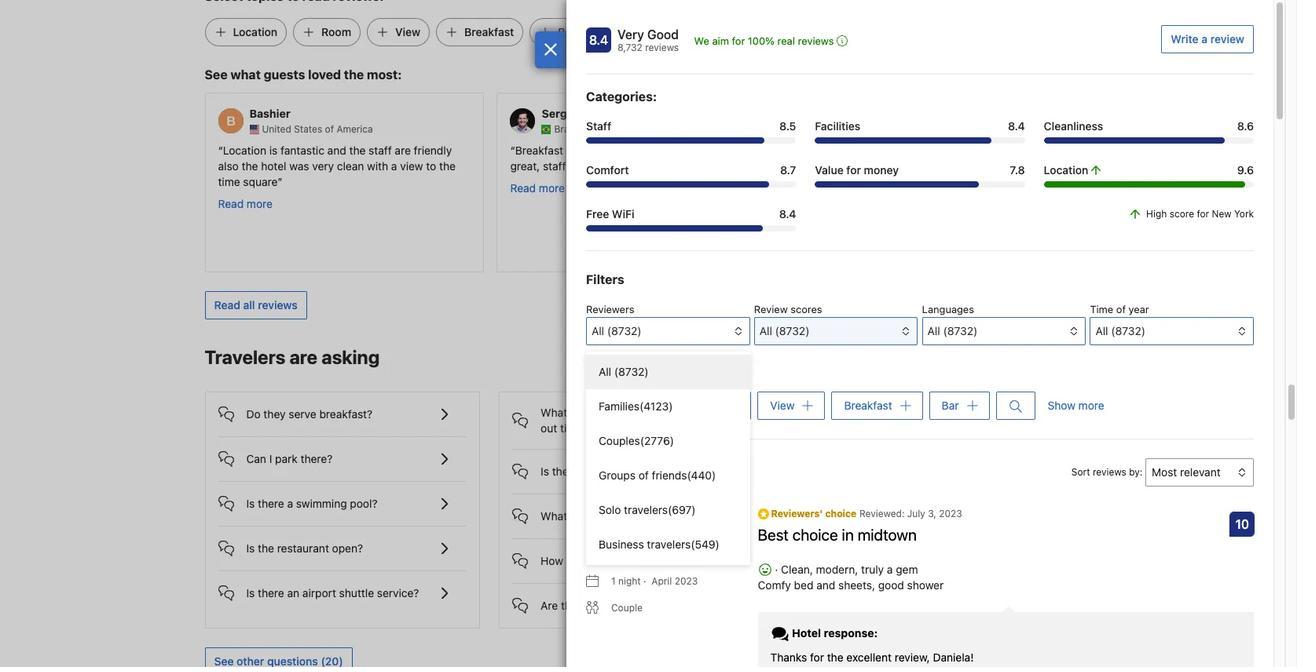 Task type: vqa. For each thing, say whether or not it's contained in the screenshot.


Task type: describe. For each thing, give the bounding box(es) containing it.
see what guests loved the most:
[[205, 68, 402, 82]]

is for is the restaurant open?
[[246, 542, 255, 555]]

location 9.6 meter
[[1044, 182, 1254, 188]]

high score for new york
[[1146, 208, 1254, 220]]

1 horizontal spatial great,
[[578, 144, 607, 157]]

of for time of year
[[1116, 303, 1126, 316]]

sort
[[1072, 467, 1090, 479]]

topic
[[627, 365, 651, 378]]

the down friendly
[[439, 159, 456, 173]]

is left great.
[[569, 159, 577, 173]]

9.6
[[1238, 163, 1254, 177]]

8.4 for facilities
[[1008, 119, 1025, 133]]

more for sergio
[[539, 181, 565, 195]]

" breakfast is great, food is great, location is great, staff is great.
[[510, 144, 731, 173]]

israel image
[[834, 125, 844, 134]]

2 check- from the left
[[678, 406, 713, 419]]

all (8732) link
[[586, 355, 750, 390]]

there for are there rooms with a hot tub?
[[561, 599, 588, 613]]

filter reviews region
[[586, 270, 1254, 566]]

(8732) for languages
[[943, 325, 978, 338]]

couples
[[599, 435, 640, 448]]

reviews inside we aim for 100% real reviews button
[[798, 35, 834, 47]]

truly
[[861, 564, 884, 577]]

there for is there a swimming pool?
[[258, 497, 284, 510]]

loved
[[308, 68, 341, 82]]

gem
[[896, 564, 918, 577]]

1 horizontal spatial ·
[[772, 564, 781, 577]]

there for is there an airport shuttle service?
[[258, 587, 284, 600]]

of for groups of friends (440)
[[639, 469, 649, 482]]

3,
[[928, 509, 937, 520]]

is for is there an airport shuttle service?
[[246, 587, 255, 600]]

daniela
[[618, 507, 658, 520]]

location right bar.
[[1044, 163, 1089, 177]]

view inside 'i liked the view from my room to the times square, the balcony, and the service at the bar.'
[[859, 144, 882, 157]]

york
[[1234, 208, 1254, 220]]

can i park there? button
[[218, 437, 467, 469]]

(8732) for reviewers
[[607, 325, 642, 338]]

hotel response:
[[789, 627, 878, 640]]

is right location
[[723, 144, 731, 157]]

(8732) for time of year
[[1111, 325, 1146, 338]]

" for great.
[[608, 159, 613, 173]]

read for bashier
[[218, 197, 244, 210]]

also
[[218, 159, 239, 173]]

open?
[[332, 542, 363, 555]]

the up "at"
[[972, 144, 989, 157]]

is there a spa? button
[[512, 450, 761, 481]]

with inside the " location is fantastic and the staff are friendly also the hotel was very clean with a view to the time square
[[367, 159, 388, 173]]

review
[[754, 303, 788, 316]]

good
[[647, 28, 679, 42]]

groups
[[599, 469, 636, 482]]

thanks
[[770, 652, 807, 665]]

bashier
[[249, 107, 291, 120]]

the right the loved
[[344, 68, 364, 82]]

fantastic
[[281, 144, 324, 157]]

more inside button
[[1079, 399, 1105, 413]]

hot
[[658, 599, 675, 613]]

(4123)
[[640, 400, 673, 413]]

all (8732) for languages
[[928, 325, 978, 338]]

1 horizontal spatial in
[[842, 527, 854, 545]]

all (8732) for time of year
[[1096, 325, 1146, 338]]

are
[[541, 599, 558, 613]]

the right "at"
[[1001, 159, 1018, 173]]

friendly
[[414, 144, 452, 157]]

high
[[1146, 208, 1167, 220]]

the left pet
[[579, 510, 596, 523]]

when
[[588, 554, 615, 568]]

night
[[618, 576, 641, 588]]

is inside the " location is fantastic and the staff are friendly also the hotel was very clean with a view to the time square
[[269, 144, 278, 157]]

great.
[[580, 159, 608, 173]]

show
[[1048, 399, 1076, 413]]

excellent
[[847, 652, 892, 665]]

pet
[[599, 510, 615, 523]]

united
[[262, 123, 291, 135]]

write a review
[[1171, 32, 1245, 46]]

reviewed:
[[860, 509, 905, 520]]

ask
[[893, 507, 912, 520]]

a inside 'clean, modern, truly a gem comfy bed and sheets, good shower'
[[887, 564, 893, 577]]

more for guy
[[831, 181, 857, 195]]

couple
[[611, 603, 643, 615]]

location inside the " location is fantastic and the staff are friendly also the hotel was very clean with a view to the time square
[[223, 144, 266, 157]]

2 vertical spatial to
[[654, 365, 664, 378]]

all for time of year
[[1096, 325, 1108, 338]]

with inside button
[[625, 599, 647, 613]]

scores
[[791, 303, 822, 316]]

read all reviews
[[214, 298, 298, 312]]

read for sergio
[[510, 181, 536, 195]]

the up square
[[242, 159, 258, 173]]

a inside write a review button
[[1202, 32, 1208, 46]]

all for review scores
[[760, 325, 772, 338]]

they
[[264, 408, 286, 421]]

swimming
[[296, 497, 347, 510]]

read for guy
[[803, 181, 828, 195]]

1 horizontal spatial view
[[661, 550, 682, 561]]

all (8732) button for languages
[[922, 317, 1086, 346]]

8.7
[[780, 163, 796, 177]]

show more button
[[1048, 392, 1105, 421]]

rated very good element
[[618, 25, 679, 44]]

8.5
[[780, 119, 796, 133]]

all (8732) up families
[[599, 365, 649, 379]]

question
[[924, 507, 969, 520]]

sheets,
[[838, 579, 875, 593]]

comfort 8.7 meter
[[586, 182, 796, 188]]

ask a question
[[893, 507, 969, 520]]

0 horizontal spatial great,
[[510, 159, 540, 173]]

what's the pet policy?
[[541, 510, 654, 523]]

comfy
[[758, 579, 791, 593]]

this is a carousel with rotating slides. it displays featured reviews of the property. use the next and previous buttons to navigate. region
[[192, 86, 1082, 279]]

travelers for (697)
[[624, 504, 668, 517]]

scored 10 element
[[1230, 513, 1255, 538]]

cleanliness 8.6 meter
[[1044, 138, 1254, 144]]

all (8732) for reviewers
[[592, 325, 642, 338]]

y…
[[853, 667, 867, 668]]

what are the check-in and check- out times? button
[[512, 393, 761, 437]]

breakfast inside "" breakfast is great, food is great, location is great, staff is great."
[[515, 144, 563, 157]]

guests
[[264, 68, 305, 82]]

view inside the " location is fantastic and the staff are friendly also the hotel was very clean with a view to the time square
[[400, 159, 423, 173]]

clean,
[[781, 564, 813, 577]]

united states of america
[[262, 123, 373, 135]]

(8732) up families (4123)
[[614, 365, 649, 379]]

clean, modern, truly a gem comfy bed and sheets, good shower
[[758, 564, 944, 593]]

(549)
[[691, 538, 720, 552]]

read more button for guy
[[803, 180, 857, 196]]

i inside 'i liked the view from my room to the times square, the balcony, and the service at the bar.'
[[808, 144, 810, 157]]

value for money
[[815, 163, 899, 177]]

are there rooms with a hot tub? button
[[512, 584, 761, 616]]

all for reviewers
[[592, 325, 604, 338]]

languages
[[922, 303, 974, 316]]

is there a swimming pool? button
[[218, 482, 467, 514]]

a inside is there a swimming pool? 'button'
[[287, 497, 293, 510]]

we aim for 100% real reviews button
[[694, 33, 848, 49]]

reviews down (2776)
[[625, 461, 672, 476]]

0 horizontal spatial view
[[395, 25, 420, 39]]

reviews inside very good 8,732 reviews
[[645, 42, 679, 53]]

are there rooms with a hot tub?
[[541, 599, 700, 613]]

reviewers'
[[771, 509, 823, 520]]

doubles
[[685, 550, 721, 561]]

from
[[885, 144, 909, 157]]

comfort
[[586, 163, 629, 177]]

review,
[[895, 652, 930, 665]]

all for languages
[[928, 325, 940, 338]]

reviewed: july 3, 2023
[[860, 509, 962, 520]]

pay?
[[640, 554, 664, 568]]

read all reviews button
[[205, 291, 307, 320]]

0 vertical spatial bar
[[558, 25, 576, 39]]

at
[[988, 159, 998, 173]]

all inside all (8732) link
[[599, 365, 611, 379]]

park
[[275, 452, 298, 466]]

business
[[599, 538, 644, 552]]

write
[[1171, 32, 1199, 46]]

wifi
[[612, 207, 635, 221]]

and right how
[[566, 554, 585, 568]]

8.6
[[1237, 119, 1254, 133]]

facilities 8.4 meter
[[815, 138, 1025, 144]]

cleanliness
[[1044, 119, 1103, 133]]

tub?
[[678, 599, 700, 613]]

are inside the " location is fantastic and the staff are friendly also the hotel was very clean with a view to the time square
[[395, 144, 411, 157]]

the inside thanks for the excellent review, daniela! we're delighted y…
[[827, 652, 844, 665]]

policy?
[[618, 510, 654, 523]]

travelers for (549)
[[647, 538, 691, 552]]

united states of america image
[[249, 125, 259, 134]]

0 horizontal spatial ·
[[644, 576, 646, 588]]

staff 8.5 meter
[[586, 138, 796, 144]]

reviews left the by:
[[1093, 467, 1127, 479]]

value
[[815, 163, 844, 177]]

hotel
[[261, 159, 286, 173]]

the inside what are the check-in and check- out times?
[[589, 406, 606, 419]]

2 horizontal spatial view
[[770, 399, 795, 413]]

" for " location is fantastic and the staff are friendly also the hotel was very clean with a view to the time square
[[218, 144, 223, 157]]

time of year
[[1090, 303, 1149, 316]]



Task type: locate. For each thing, give the bounding box(es) containing it.
april
[[652, 576, 672, 588]]

categories:
[[586, 90, 657, 104]]

2 horizontal spatial i
[[808, 144, 810, 157]]

0 horizontal spatial 8.4
[[589, 33, 608, 47]]

read more for guy
[[803, 181, 857, 195]]

all (8732) down review scores
[[760, 325, 810, 338]]

3 all (8732) button from the left
[[1090, 317, 1254, 346]]

to down friendly
[[426, 159, 436, 173]]

"
[[608, 159, 613, 173], [278, 175, 283, 188]]

location up 'also'
[[223, 144, 266, 157]]

(440)
[[687, 469, 716, 482]]

there left an at the left bottom
[[258, 587, 284, 600]]

very
[[618, 28, 644, 42]]

is there an airport shuttle service?
[[246, 587, 419, 600]]

are up times?
[[570, 406, 586, 419]]

staff down brazil icon
[[543, 159, 566, 173]]

a right 'write'
[[1202, 32, 1208, 46]]

in right families
[[644, 406, 653, 419]]

0 vertical spatial view
[[395, 25, 420, 39]]

0 horizontal spatial "
[[278, 175, 283, 188]]

service?
[[377, 587, 419, 600]]

sort reviews by:
[[1072, 467, 1143, 479]]

(8732) down review scores
[[775, 325, 810, 338]]

1 vertical spatial in
[[842, 527, 854, 545]]

time
[[218, 175, 240, 188]]

what
[[541, 406, 567, 419]]

all left topic
[[599, 365, 611, 379]]

all down time
[[1096, 325, 1108, 338]]

the up value for money
[[840, 144, 856, 157]]

0 horizontal spatial bar
[[558, 25, 576, 39]]

my
[[912, 144, 927, 157]]

2 horizontal spatial read more
[[803, 181, 857, 195]]

staff inside "" breakfast is great, food is great, location is great, staff is great."
[[543, 159, 566, 173]]

check-
[[609, 406, 644, 419], [678, 406, 713, 419]]

1 vertical spatial choice
[[793, 527, 838, 545]]

for left new
[[1197, 208, 1209, 220]]

a inside the " location is fantastic and the staff are friendly also the hotel was very clean with a view to the time square
[[391, 159, 397, 173]]

is right the food
[[636, 144, 644, 157]]

view down friendly
[[400, 159, 423, 173]]

1 horizontal spatial with
[[625, 599, 647, 613]]

is inside "button"
[[246, 587, 255, 600]]

(697)
[[668, 504, 696, 517]]

0 horizontal spatial read more button
[[218, 196, 273, 212]]

2 horizontal spatial 8.4
[[1008, 119, 1025, 133]]

8,732
[[618, 42, 643, 53]]

is for is there a swimming pool?
[[246, 497, 255, 510]]

all (8732) button down scores
[[754, 317, 918, 346]]

close image
[[544, 43, 558, 56]]

reviews right the real
[[798, 35, 834, 47]]

2 vertical spatial are
[[570, 406, 586, 419]]

7.8
[[1010, 163, 1025, 177]]

scored 8.4 element
[[586, 28, 611, 53]]

social city view doubles link
[[586, 549, 721, 563]]

for right aim
[[732, 35, 745, 47]]

· up 'comfy'
[[772, 564, 781, 577]]

read more
[[510, 181, 565, 195], [803, 181, 857, 195], [218, 197, 273, 210]]

1 vertical spatial i
[[269, 452, 272, 466]]

i left liked
[[808, 144, 810, 157]]

0 horizontal spatial staff
[[369, 144, 392, 157]]

i liked the view from my room to the times square, the balcony, and the service at the bar.
[[803, 144, 1038, 173]]

1 horizontal spatial check-
[[678, 406, 713, 419]]

there
[[552, 465, 579, 478], [258, 497, 284, 510], [258, 587, 284, 600], [561, 599, 588, 613]]

are inside what are the check-in and check- out times?
[[570, 406, 586, 419]]

reviews right 8,732
[[645, 42, 679, 53]]

is down "can" on the left bottom
[[246, 497, 255, 510]]

is left the restaurant
[[246, 542, 255, 555]]

"
[[218, 144, 223, 157], [510, 144, 515, 157]]

israel
[[847, 123, 871, 135]]

location
[[680, 144, 720, 157]]

1 all (8732) button from the left
[[754, 317, 918, 346]]

all (8732) button for time of year
[[1090, 317, 1254, 346]]

" for " breakfast is great, food is great, location is great, staff is great.
[[510, 144, 515, 157]]

social
[[611, 550, 638, 561]]

review categories element
[[586, 87, 657, 106]]

read more button
[[510, 180, 565, 196], [803, 180, 857, 196], [218, 196, 273, 212]]

see
[[205, 68, 228, 82]]

0 vertical spatial with
[[367, 159, 388, 173]]

is down the out
[[541, 465, 549, 478]]

1 horizontal spatial view
[[859, 144, 882, 157]]

there inside button
[[552, 465, 579, 478]]

1 vertical spatial "
[[278, 175, 283, 188]]

8.4 up times
[[1008, 119, 1025, 133]]

0 horizontal spatial read more
[[218, 197, 273, 210]]

value for money 7.8 meter
[[815, 182, 1025, 188]]

all (8732) button for review scores
[[754, 317, 918, 346]]

1 horizontal spatial "
[[510, 144, 515, 157]]

(8732)
[[607, 325, 642, 338], [775, 325, 810, 338], [943, 325, 978, 338], [1111, 325, 1146, 338], [614, 365, 649, 379]]

there inside 'button'
[[258, 497, 284, 510]]

read more down square
[[218, 197, 273, 210]]

read more button down square
[[218, 196, 273, 212]]

0 vertical spatial breakfast
[[465, 25, 514, 39]]

do
[[618, 554, 631, 568]]

guest reviews
[[586, 461, 672, 476]]

check- up couples
[[609, 406, 644, 419]]

a left topic
[[619, 365, 625, 378]]

" inside "" breakfast is great, food is great, location is great, staff is great."
[[510, 144, 515, 157]]

very
[[312, 159, 334, 173]]

choice for best
[[793, 527, 838, 545]]

of right states
[[325, 123, 334, 135]]

of left friends
[[639, 469, 649, 482]]

0 horizontal spatial "
[[218, 144, 223, 157]]

to up service
[[959, 144, 969, 157]]

0 vertical spatial to
[[959, 144, 969, 157]]

are for what are the check-in and check- out times?
[[570, 406, 586, 419]]

the up 'delighted'
[[827, 652, 844, 665]]

for right the value
[[847, 163, 861, 177]]

airport
[[302, 587, 336, 600]]

read more button for sergio
[[510, 180, 565, 196]]

1 horizontal spatial of
[[639, 469, 649, 482]]

is for is there a spa?
[[541, 465, 549, 478]]

all (8732)
[[592, 325, 642, 338], [760, 325, 810, 338], [928, 325, 978, 338], [1096, 325, 1146, 338], [599, 365, 649, 379]]

families
[[599, 400, 640, 413]]

read inside 'button'
[[214, 298, 240, 312]]

location up couples
[[599, 399, 642, 413]]

" down the hotel
[[278, 175, 283, 188]]

1 horizontal spatial read more
[[510, 181, 565, 195]]

in
[[644, 406, 653, 419], [842, 527, 854, 545]]

a left '3,'
[[915, 507, 921, 520]]

" down the food
[[608, 159, 613, 173]]

we aim for 100% real reviews
[[694, 35, 834, 47]]

there down "can" on the left bottom
[[258, 497, 284, 510]]

(8732) for review scores
[[775, 325, 810, 338]]

2 horizontal spatial read more button
[[803, 180, 857, 196]]

a inside are there rooms with a hot tub? button
[[649, 599, 655, 613]]

2 " from the left
[[510, 144, 515, 157]]

are left friendly
[[395, 144, 411, 157]]

0 horizontal spatial check-
[[609, 406, 644, 419]]

of inside region
[[325, 123, 334, 135]]

for inside thanks for the excellent review, daniela! we're delighted y…
[[810, 652, 824, 665]]

balcony,
[[863, 159, 905, 173]]

the right square,
[[843, 159, 860, 173]]

thanks for the excellent review, daniela! we're delighted y…
[[770, 652, 974, 668]]

and inside the " location is fantastic and the staff are friendly also the hotel was very clean with a view to the time square
[[327, 144, 346, 157]]

with right clean
[[367, 159, 388, 173]]

0 horizontal spatial in
[[644, 406, 653, 419]]

room
[[930, 144, 956, 157]]

new
[[1212, 208, 1232, 220]]

and inside 'clean, modern, truly a gem comfy bed and sheets, good shower'
[[817, 579, 835, 593]]

2 vertical spatial i
[[634, 554, 637, 568]]

business travelers (549)
[[599, 538, 720, 552]]

2 horizontal spatial great,
[[647, 144, 677, 157]]

8.4 down 8.7
[[779, 207, 796, 221]]

1 horizontal spatial "
[[608, 159, 613, 173]]

for inside button
[[732, 35, 745, 47]]

1 horizontal spatial bar
[[942, 399, 959, 413]]

the left the restaurant
[[258, 542, 274, 555]]

all
[[243, 298, 255, 312]]

1 vertical spatial travelers
[[647, 538, 691, 552]]

1 vertical spatial of
[[1116, 303, 1126, 316]]

more right the "show"
[[1079, 399, 1105, 413]]

what are the check-in and check- out times?
[[541, 406, 713, 435]]

1 vertical spatial 8.4
[[1008, 119, 1025, 133]]

0 horizontal spatial breakfast
[[465, 25, 514, 39]]

restaurant
[[277, 542, 329, 555]]

read more for sergio
[[510, 181, 565, 195]]

all inside all (8732) dropdown button
[[592, 325, 604, 338]]

(8732) inside dropdown button
[[607, 325, 642, 338]]

(8732) down time of year
[[1111, 325, 1146, 338]]

great, left location
[[647, 144, 677, 157]]

for up 'delighted'
[[810, 652, 824, 665]]

8.4 left 8,732
[[589, 33, 608, 47]]

there?
[[301, 452, 333, 466]]

· right night
[[644, 576, 646, 588]]

and up clean
[[327, 144, 346, 157]]

(2776)
[[640, 435, 674, 448]]

2 horizontal spatial breakfast
[[844, 399, 892, 413]]

2 horizontal spatial to
[[959, 144, 969, 157]]

and inside 'i liked the view from my room to the times square, the balcony, and the service at the bar.'
[[908, 159, 927, 173]]

can
[[246, 452, 266, 466]]

read more button down the value
[[803, 180, 857, 196]]

more
[[539, 181, 565, 195], [831, 181, 857, 195], [247, 197, 273, 210], [1079, 399, 1105, 413]]

0 vertical spatial travelers
[[624, 504, 668, 517]]

1 check- from the left
[[609, 406, 644, 419]]

pool?
[[350, 497, 378, 510]]

all (8732) down time of year
[[1096, 325, 1146, 338]]

1 vertical spatial view
[[770, 399, 795, 413]]

0 horizontal spatial 2023
[[675, 576, 698, 588]]

0 horizontal spatial view
[[400, 159, 423, 173]]

and down modern,
[[817, 579, 835, 593]]

1 horizontal spatial are
[[395, 144, 411, 157]]

0 vertical spatial 2023
[[939, 509, 962, 520]]

2 vertical spatial breakfast
[[844, 399, 892, 413]]

1 horizontal spatial 8.4
[[779, 207, 796, 221]]

all (8732) inside dropdown button
[[592, 325, 642, 338]]

0 horizontal spatial are
[[290, 346, 318, 368]]

times
[[992, 144, 1019, 157]]

a
[[1202, 32, 1208, 46], [391, 159, 397, 173], [619, 365, 625, 378], [582, 465, 588, 478], [287, 497, 293, 510], [915, 507, 921, 520], [887, 564, 893, 577], [649, 599, 655, 613]]

1 horizontal spatial i
[[634, 554, 637, 568]]

there for is there a spa?
[[552, 465, 579, 478]]

2023 right '3,'
[[939, 509, 962, 520]]

0 horizontal spatial i
[[269, 452, 272, 466]]

reviews right all
[[258, 298, 298, 312]]

choice for reviewers'
[[825, 509, 857, 520]]

a up good
[[887, 564, 893, 577]]

guy
[[834, 107, 856, 120]]

1 vertical spatial bar
[[942, 399, 959, 413]]

more down square
[[247, 197, 273, 210]]

is inside 'button'
[[246, 497, 255, 510]]

best choice in midtown
[[758, 527, 917, 545]]

1 horizontal spatial to
[[654, 365, 664, 378]]

there inside "button"
[[258, 587, 284, 600]]

are for travelers are asking
[[290, 346, 318, 368]]

is left an at the left bottom
[[246, 587, 255, 600]]

2 horizontal spatial all (8732) button
[[1090, 317, 1254, 346]]

2 vertical spatial of
[[639, 469, 649, 482]]

is down brazil
[[566, 144, 575, 157]]

1 " from the left
[[218, 144, 223, 157]]

the up clean
[[349, 144, 366, 157]]

0 horizontal spatial to
[[426, 159, 436, 173]]

city
[[641, 550, 658, 561]]

rooms
[[591, 599, 622, 613]]

read more down brazil icon
[[510, 181, 565, 195]]

to inside the " location is fantastic and the staff are friendly also the hotel was very clean with a view to the time square
[[426, 159, 436, 173]]

read
[[510, 181, 536, 195], [803, 181, 828, 195], [218, 197, 244, 210], [214, 298, 240, 312]]

0 vertical spatial 8.4
[[589, 33, 608, 47]]

in inside what are the check-in and check- out times?
[[644, 406, 653, 419]]

great, up great.
[[578, 144, 607, 157]]

2 vertical spatial 8.4
[[779, 207, 796, 221]]

review scores
[[754, 303, 822, 316]]

how
[[541, 554, 563, 568]]

more for bashier
[[247, 197, 273, 210]]

8.4 for free wifi
[[779, 207, 796, 221]]

2 horizontal spatial of
[[1116, 303, 1126, 316]]

2023 up tub?
[[675, 576, 698, 588]]

a left spa?
[[582, 465, 588, 478]]

the down room
[[929, 159, 946, 173]]

read more button for bashier
[[218, 196, 273, 212]]

a inside ask a question button
[[915, 507, 921, 520]]

to right topic
[[654, 365, 664, 378]]

real
[[778, 35, 795, 47]]

groups of friends (440)
[[599, 469, 716, 482]]

search
[[666, 365, 698, 378]]

1 vertical spatial 2023
[[675, 576, 698, 588]]

1 vertical spatial staff
[[543, 159, 566, 173]]

and inside what are the check-in and check- out times?
[[656, 406, 675, 419]]

all down review
[[760, 325, 772, 338]]

1 horizontal spatial read more button
[[510, 180, 565, 196]]

2 vertical spatial view
[[661, 550, 682, 561]]

staff down the america
[[369, 144, 392, 157]]

" for was
[[278, 175, 283, 188]]

a inside is there a spa? button
[[582, 465, 588, 478]]

bed
[[794, 579, 814, 593]]

1 horizontal spatial staff
[[543, 159, 566, 173]]

is there an airport shuttle service? button
[[218, 572, 467, 603]]

brazil image
[[542, 125, 551, 134]]

all (8732) for review scores
[[760, 325, 810, 338]]

1 horizontal spatial all (8732) button
[[922, 317, 1086, 346]]

choice up best choice in midtown
[[825, 509, 857, 520]]

reviews inside the read all reviews 'button'
[[258, 298, 298, 312]]

1 horizontal spatial 2023
[[939, 509, 962, 520]]

0 vertical spatial i
[[808, 144, 810, 157]]

2023
[[939, 509, 962, 520], [675, 576, 698, 588]]

money
[[864, 163, 899, 177]]

to inside 'i liked the view from my room to the times square, the balcony, and the service at the bar.'
[[959, 144, 969, 157]]

" inside the " location is fantastic and the staff are friendly also the hotel was very clean with a view to the time square
[[218, 144, 223, 157]]

0 vertical spatial in
[[644, 406, 653, 419]]

there inside button
[[561, 599, 588, 613]]

with
[[367, 159, 388, 173], [625, 599, 647, 613]]

0 vertical spatial staff
[[369, 144, 392, 157]]

is
[[541, 465, 549, 478], [246, 497, 255, 510], [246, 542, 255, 555], [246, 587, 255, 600]]

of left year
[[1116, 303, 1126, 316]]

a left hot
[[649, 599, 655, 613]]

2 all (8732) button from the left
[[922, 317, 1086, 346]]

0 vertical spatial "
[[608, 159, 613, 173]]

0 vertical spatial view
[[859, 144, 882, 157]]

i right do
[[634, 554, 637, 568]]

i right "can" on the left bottom
[[269, 452, 272, 466]]

modern,
[[816, 564, 858, 577]]

1 horizontal spatial breakfast
[[515, 144, 563, 157]]

1 vertical spatial to
[[426, 159, 436, 173]]

midtown
[[858, 527, 917, 545]]

1 vertical spatial with
[[625, 599, 647, 613]]

there right are
[[561, 599, 588, 613]]

free wifi 8.4 meter
[[586, 226, 796, 232]]

0 horizontal spatial all (8732) button
[[754, 317, 918, 346]]

and up (2776)
[[656, 406, 675, 419]]

0 vertical spatial of
[[325, 123, 334, 135]]

read more button down brazil icon
[[510, 180, 565, 196]]

(8732) down languages on the right
[[943, 325, 978, 338]]

location up what
[[233, 25, 278, 39]]

solo
[[599, 504, 621, 517]]

0 horizontal spatial with
[[367, 159, 388, 173]]

all (8732) button down year
[[1090, 317, 1254, 346]]

0 horizontal spatial of
[[325, 123, 334, 135]]

staff inside the " location is fantastic and the staff are friendly also the hotel was very clean with a view to the time square
[[369, 144, 392, 157]]

read more down the value
[[803, 181, 857, 195]]

the up times?
[[589, 406, 606, 419]]

1 vertical spatial view
[[400, 159, 423, 173]]

liked
[[813, 144, 837, 157]]

all down languages on the right
[[928, 325, 940, 338]]

1 vertical spatial are
[[290, 346, 318, 368]]

square
[[243, 175, 278, 188]]

are
[[395, 144, 411, 157], [290, 346, 318, 368], [570, 406, 586, 419]]

2 horizontal spatial are
[[570, 406, 586, 419]]

to
[[959, 144, 969, 157], [426, 159, 436, 173], [654, 365, 664, 378]]

10
[[1236, 518, 1249, 532]]

choice down reviewers' choice
[[793, 527, 838, 545]]

0 vertical spatial choice
[[825, 509, 857, 520]]

(8732) down reviewers
[[607, 325, 642, 338]]

choice
[[825, 509, 857, 520], [793, 527, 838, 545]]

i
[[808, 144, 810, 157], [269, 452, 272, 466], [634, 554, 637, 568]]

1 vertical spatial breakfast
[[515, 144, 563, 157]]

more down brazil icon
[[539, 181, 565, 195]]

with down night
[[625, 599, 647, 613]]

read more for bashier
[[218, 197, 273, 210]]

can i park there?
[[246, 452, 333, 466]]

view up balcony, at the right of page
[[859, 144, 882, 157]]

all down reviewers
[[592, 325, 604, 338]]

0 vertical spatial are
[[395, 144, 411, 157]]

bar
[[558, 25, 576, 39], [942, 399, 959, 413]]



